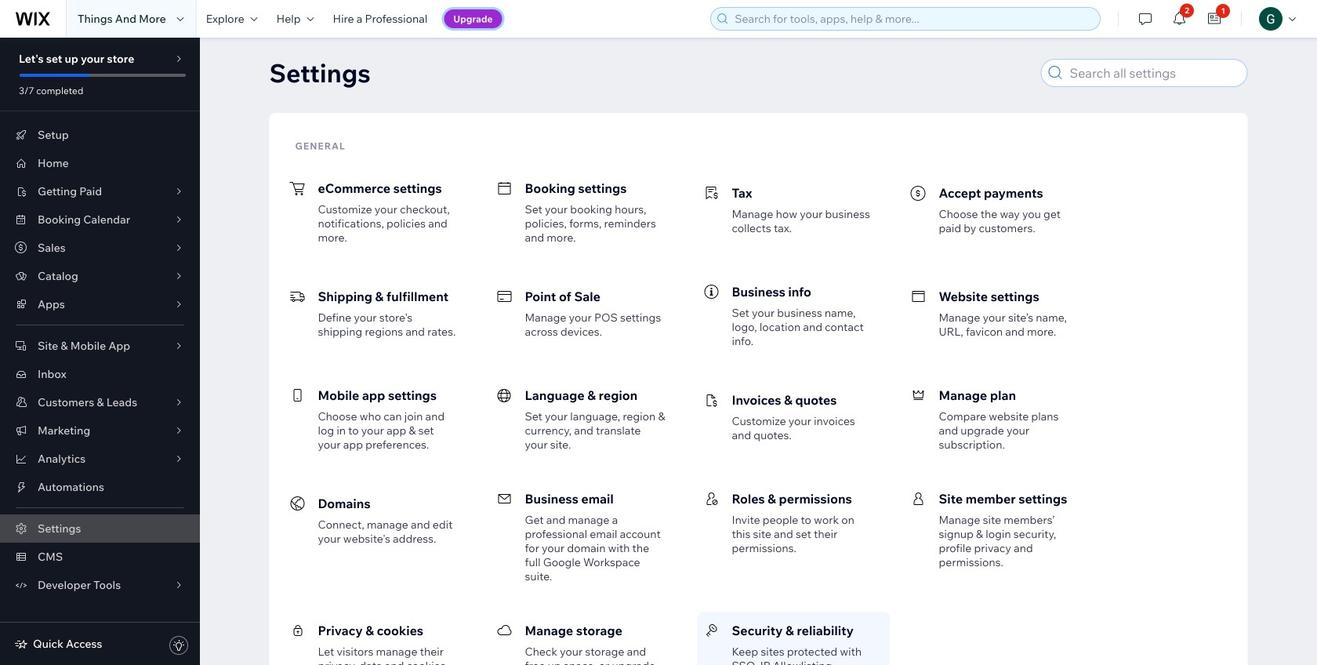 Task type: vqa. For each thing, say whether or not it's contained in the screenshot.
the Sidebar element
yes



Task type: describe. For each thing, give the bounding box(es) containing it.
general-section element
[[284, 155, 1234, 665]]

sidebar element
[[0, 38, 200, 665]]



Task type: locate. For each thing, give the bounding box(es) containing it.
Search all settings field
[[1066, 60, 1243, 86]]

Search for tools, apps, help & more... field
[[730, 8, 1096, 30]]



